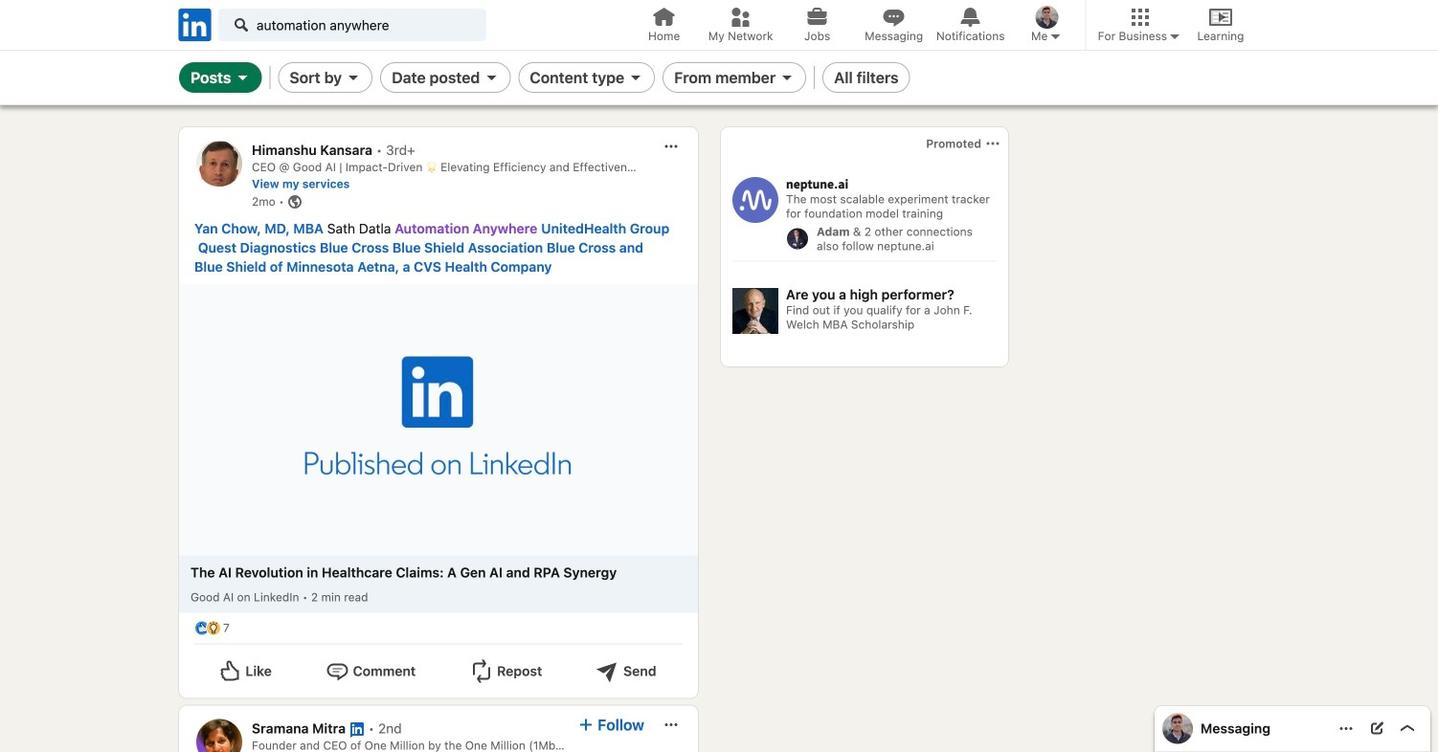 Task type: vqa. For each thing, say whether or not it's contained in the screenshot.
the For Business image
yes



Task type: describe. For each thing, give the bounding box(es) containing it.
like image
[[194, 621, 210, 636]]

open messenger dropdown menu image
[[1338, 721, 1354, 737]]

0 horizontal spatial omkar savant image
[[1036, 6, 1059, 29]]

open control menu for post by himanshu kansara image
[[663, 139, 679, 154]]

from member filter. clicking this button displays all from member filter options. image
[[780, 70, 795, 85]]

for business image
[[1167, 29, 1182, 44]]

insightful image
[[206, 621, 221, 636]]

small image
[[1048, 29, 1063, 44]]

sort by filter. clicking this button displays all sort by filter options. image
[[346, 70, 361, 85]]

linkedin image
[[175, 5, 214, 45]]



Task type: locate. For each thing, give the bounding box(es) containing it.
date posted filter. clicking this button displays all date posted filter options. image
[[484, 70, 499, 85]]

Search text field
[[218, 9, 486, 41]]

open control menu for post by sramana mitra image
[[663, 718, 679, 733]]

filter by: posts image
[[235, 70, 250, 85]]

himanshu kansara, graphic. image
[[196, 141, 242, 187]]

1 vertical spatial omkar savant image
[[1162, 714, 1193, 744]]

content type filter. clicking this button displays all content type filter options. image
[[628, 70, 644, 85]]

1 horizontal spatial omkar savant image
[[1162, 714, 1193, 744]]

list
[[179, 127, 1401, 753]]

sramana mitra, graphic. image
[[196, 719, 242, 753]]

linkedin image
[[175, 5, 214, 45]]

open article: the ai revolution in healthcare claims: a gen ai and rpa synergy by good ai • 2 min read image
[[179, 284, 698, 556]]

0 vertical spatial omkar savant image
[[1036, 6, 1059, 29]]

omkar savant image
[[1036, 6, 1059, 29], [1162, 714, 1193, 744]]



